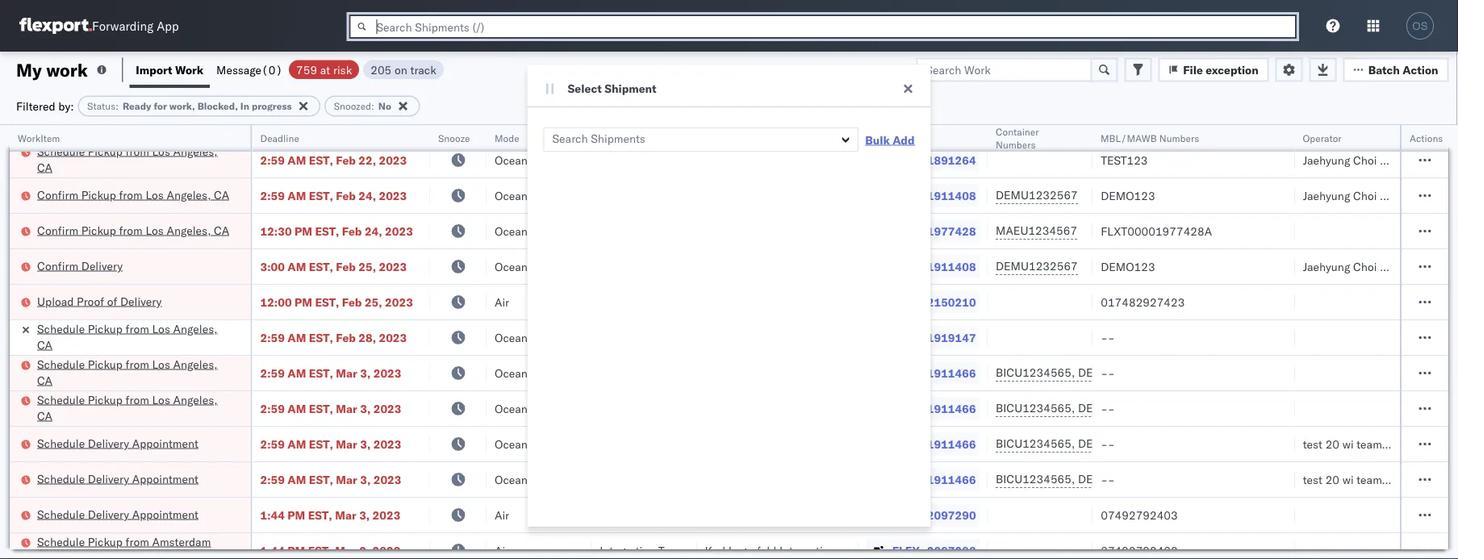Task type: locate. For each thing, give the bounding box(es) containing it.
2 vertical spatial air
[[495, 544, 510, 558]]

2 test from the top
[[1304, 473, 1323, 487]]

0 vertical spatial c/o
[[869, 508, 888, 522]]

file exception
[[1184, 63, 1259, 77]]

consignee
[[675, 153, 729, 167]]

205
[[371, 63, 392, 77]]

1 vertical spatial karl
[[705, 544, 726, 558]]

demo123
[[1101, 189, 1156, 203], [1101, 260, 1156, 274]]

24, for 2:59 am est, feb 24, 2023
[[359, 189, 376, 203]]

pickup for third schedule pickup from los angeles, ca link from the bottom
[[88, 322, 123, 336]]

from for second confirm pickup from los angeles, ca button from the top's confirm pickup from los angeles, ca "link"
[[119, 223, 143, 237]]

team for 2nd schedule delivery appointment button
[[1357, 437, 1383, 451]]

bookings
[[600, 153, 647, 167]]

at
[[320, 63, 330, 77]]

0 horizontal spatial honeywell
[[600, 117, 653, 132]]

1911408 down 1891264
[[927, 189, 976, 203]]

test 20 wi team assignment
[[1304, 437, 1444, 451], [1304, 473, 1444, 487]]

8 ocean from the top
[[495, 402, 528, 416]]

schedule pickup from los angeles, ca
[[37, 144, 218, 174], [37, 322, 218, 352], [37, 357, 218, 388], [37, 393, 218, 423]]

deadline
[[260, 132, 299, 144]]

0 vertical spatial confirm pickup from los angeles, ca
[[37, 188, 229, 202]]

2 ocean lcl from the top
[[495, 224, 551, 238]]

est,
[[315, 117, 339, 132], [309, 153, 333, 167], [309, 189, 333, 203], [315, 224, 339, 238], [309, 260, 333, 274], [315, 295, 339, 309], [309, 331, 333, 345], [309, 366, 333, 380], [309, 402, 333, 416], [309, 437, 333, 451], [309, 473, 333, 487], [308, 508, 332, 522], [308, 544, 332, 558]]

os
[[1413, 20, 1429, 32]]

filtered
[[16, 99, 55, 113]]

1 20 from the top
[[1326, 437, 1340, 451]]

schedule pickup from los angeles, ca for 4th schedule pickup from los angeles, ca link
[[37, 393, 218, 423]]

0 vertical spatial 1:44 pm est, mar 3, 2023
[[260, 508, 401, 522]]

from for first schedule pickup from los angeles, ca link from the top
[[126, 144, 149, 158]]

lcl for 10:30 pm est, feb 21, 2023
[[531, 117, 551, 132]]

feb for 3:00 am est, feb 25, 2023
[[336, 260, 356, 274]]

2 1911466 from the top
[[927, 402, 976, 416]]

6 schedule from the top
[[37, 436, 85, 450]]

24, down 22,
[[359, 189, 376, 203]]

account up consignee
[[690, 117, 733, 132]]

11 flex- from the top
[[893, 473, 927, 487]]

1 vertical spatial 1:44 pm est, mar 3, 2023
[[260, 544, 401, 558]]

2 2:59 from the top
[[260, 189, 285, 203]]

karl for schedule delivery appointment
[[705, 508, 726, 522]]

2 international from the top
[[780, 544, 845, 558]]

0 vertical spatial confirm pickup from los angeles, ca link
[[37, 187, 229, 203]]

3 schedule pickup from los angeles, ca link from the top
[[37, 356, 230, 389]]

pm for second confirm pickup from los angeles, ca button from the top
[[295, 224, 312, 238]]

9 flex- from the top
[[893, 402, 927, 416]]

0 vertical spatial wi
[[1343, 437, 1354, 451]]

2 confirm pickup from los angeles, ca from the top
[[37, 223, 229, 237]]

assignment for 2nd schedule delivery appointment button
[[1386, 437, 1444, 451]]

2 vertical spatial schedule pickup from los angeles, ca button
[[37, 392, 230, 426]]

demo123 up 017482927423 at the bottom of page
[[1101, 260, 1156, 274]]

appointment for 4th schedule delivery appointment button from the bottom of the page
[[132, 117, 199, 131]]

flex-2150210 button
[[867, 291, 980, 314], [867, 291, 980, 314]]

4 schedule pickup from los angeles, ca link from the top
[[37, 392, 230, 424]]

flex-1891264 button
[[867, 149, 980, 172], [867, 149, 980, 172]]

4 bicu1234565, demu1232567 from the top
[[996, 472, 1161, 486]]

4 bicu1234565, from the top
[[996, 472, 1076, 486]]

0 vertical spatial international
[[780, 508, 845, 522]]

1 vertical spatial ocean lcl
[[495, 224, 551, 238]]

honeywell up consignee
[[705, 117, 758, 132]]

bleckmann
[[891, 508, 948, 522], [891, 544, 948, 558]]

numbers inside "mbl/mawb numbers" button
[[1160, 132, 1200, 144]]

pickup for second confirm pickup from los angeles, ca button from the top's confirm pickup from los angeles, ca "link"
[[81, 223, 116, 237]]

1 flex- from the top
[[893, 117, 927, 132]]

2 karl from the top
[[705, 544, 726, 558]]

0 vertical spatial 24,
[[359, 189, 376, 203]]

1977428 down 1891264
[[927, 224, 976, 238]]

confirm pickup from los angeles, ca
[[37, 188, 229, 202], [37, 223, 229, 237]]

2 schedule delivery appointment link from the top
[[37, 436, 199, 452]]

1 vertical spatial karl lagerfeld international b.v c/o bleckmann
[[705, 544, 948, 558]]

1 vertical spatial team
[[1357, 473, 1383, 487]]

1 resize handle column header from the left
[[231, 125, 251, 559]]

flxt00001977428a up "mbl/mawb numbers"
[[1101, 117, 1213, 132]]

1 honeywell - test account from the left
[[600, 117, 733, 132]]

fcl
[[531, 153, 551, 167], [531, 189, 551, 203], [531, 260, 551, 274], [531, 331, 551, 345], [531, 366, 551, 380], [531, 402, 551, 416], [531, 437, 551, 451], [531, 473, 551, 487]]

pm for 4th schedule delivery appointment button from the bottom of the page
[[295, 117, 312, 132]]

schedule delivery appointment
[[37, 117, 199, 131], [37, 436, 199, 450], [37, 472, 199, 486], [37, 507, 199, 522]]

flxt00001977428a for 12:30 pm est, feb 24, 2023
[[1101, 224, 1213, 238]]

1911408 up "2150210"
[[927, 260, 976, 274]]

2 b.v from the top
[[848, 544, 866, 558]]

1:44
[[260, 508, 285, 522], [260, 544, 285, 558]]

feb down 2:59 am est, feb 24, 2023
[[342, 224, 362, 238]]

0 vertical spatial 1:44
[[260, 508, 285, 522]]

1 flxt00001977428a from the top
[[1101, 117, 1213, 132]]

1 vertical spatial 2097290
[[927, 544, 976, 558]]

flex-1977428
[[893, 117, 976, 132], [893, 224, 976, 238]]

pickup
[[88, 144, 123, 158], [81, 188, 116, 202], [81, 223, 116, 237], [88, 322, 123, 336], [88, 357, 123, 371], [88, 393, 123, 407], [88, 535, 123, 549]]

team for second schedule delivery appointment button from the bottom
[[1357, 473, 1383, 487]]

3 schedule pickup from los angeles, ca button from the top
[[37, 392, 230, 426]]

2 maeu1234567 from the top
[[996, 224, 1078, 238]]

confirm delivery link
[[37, 258, 123, 274]]

account left bulk add 'button'
[[796, 117, 838, 132]]

numbers right mbl/mawb
[[1160, 132, 1200, 144]]

schedule pickup from los angeles, ca link
[[37, 143, 230, 176], [37, 321, 230, 353], [37, 356, 230, 389], [37, 392, 230, 424]]

1911408 for 3:00 am est, feb 25, 2023
[[927, 260, 976, 274]]

1 karl from the top
[[705, 508, 726, 522]]

confirm pickup from los angeles, ca down workitem button
[[37, 188, 229, 202]]

4 -- from the top
[[1101, 437, 1115, 451]]

0 vertical spatial 25,
[[359, 260, 376, 274]]

feb down snoozed
[[342, 117, 362, 132]]

schedule pickup from los angeles, ca for third schedule pickup from los angeles, ca link from the top of the page
[[37, 357, 218, 388]]

1 vertical spatial test 20 wi team assignment
[[1304, 473, 1444, 487]]

feb left 22,
[[336, 153, 356, 167]]

1 appointment from the top
[[132, 117, 199, 131]]

: for status
[[116, 100, 119, 112]]

1977428 up 1891264
[[927, 117, 976, 132]]

4 schedule pickup from los angeles, ca from the top
[[37, 393, 218, 423]]

1:44 pm est, mar 3, 2023
[[260, 508, 401, 522], [260, 544, 401, 558]]

1 vertical spatial flex-1911408
[[893, 260, 976, 274]]

4 fcl from the top
[[531, 331, 551, 345]]

bleckmann for schedule delivery appointment
[[891, 508, 948, 522]]

1 horizontal spatial numbers
[[1160, 132, 1200, 144]]

1 horizontal spatial honeywell
[[705, 117, 758, 132]]

2 karl lagerfeld international b.v c/o bleckmann from the top
[[705, 544, 948, 558]]

07492792403 for schedule delivery appointment
[[1101, 508, 1178, 522]]

1 vertical spatial flex-2097290
[[893, 544, 976, 558]]

1 vertical spatial test
[[1304, 473, 1323, 487]]

flex id button
[[859, 128, 972, 145]]

flex-1911408 down flex-1891264
[[893, 189, 976, 203]]

flex-2097290 button
[[867, 504, 980, 527], [867, 504, 980, 527], [867, 540, 980, 559], [867, 540, 980, 559]]

2 schedule pickup from los angeles, ca from the top
[[37, 322, 218, 352]]

feb for 10:30 pm est, feb 21, 2023
[[342, 117, 362, 132]]

feb for 2:59 am est, feb 24, 2023
[[336, 189, 356, 203]]

feb up 28,
[[342, 295, 362, 309]]

confirm pickup from los angeles, ca button up confirm delivery
[[37, 222, 229, 240]]

2 flex-2097290 from the top
[[893, 544, 976, 558]]

numbers for container numbers
[[996, 138, 1036, 151]]

1 schedule pickup from los angeles, ca from the top
[[37, 144, 218, 174]]

angeles, for 4th schedule pickup from los angeles, ca link
[[173, 393, 218, 407]]

los for first schedule pickup from los angeles, ca link from the top
[[152, 144, 170, 158]]

2 demo123 from the top
[[1101, 260, 1156, 274]]

0 vertical spatial assignment
[[1386, 437, 1444, 451]]

1 horizontal spatial :
[[371, 100, 374, 112]]

schedule delivery appointment button
[[37, 116, 199, 134], [37, 436, 199, 453], [37, 471, 199, 489], [37, 507, 199, 524]]

0 vertical spatial karl
[[705, 508, 726, 522]]

pickup for first schedule pickup from los angeles, ca link from the top
[[88, 144, 123, 158]]

message
[[216, 63, 262, 77]]

3 schedule delivery appointment link from the top
[[37, 471, 199, 487]]

0 vertical spatial flex-2097290
[[893, 508, 976, 522]]

1 test 20 wi team assignment from the top
[[1304, 437, 1444, 451]]

25, up 28,
[[365, 295, 382, 309]]

feb for 12:30 pm est, feb 24, 2023
[[342, 224, 362, 238]]

pickup inside 'schedule pickup from amsterdam airport schiphol, haarlemmermeer'
[[88, 535, 123, 549]]

1 vertical spatial confirm pickup from los angeles, ca
[[37, 223, 229, 237]]

flex-1911466 button
[[867, 362, 980, 385], [867, 362, 980, 385], [867, 398, 980, 420], [867, 398, 980, 420], [867, 433, 980, 456], [867, 433, 980, 456], [867, 469, 980, 491], [867, 469, 980, 491]]

2 test 20 wi team assignment from the top
[[1304, 473, 1444, 487]]

4 schedule delivery appointment from the top
[[37, 507, 199, 522]]

2 flex- from the top
[[893, 153, 927, 167]]

1 ocean from the top
[[495, 117, 528, 132]]

lagerfeld for schedule pickup from amsterdam airport schiphol, haarlemmermeer
[[729, 544, 777, 558]]

1 flex-1977428 from the top
[[893, 117, 976, 132]]

0 horizontal spatial :
[[116, 100, 119, 112]]

flex-2150210
[[893, 295, 976, 309]]

: left ready
[[116, 100, 119, 112]]

feb up 12:30 pm est, feb 24, 2023
[[336, 189, 356, 203]]

demu1232567
[[996, 188, 1078, 202], [996, 259, 1078, 273], [1078, 366, 1161, 380], [1078, 401, 1161, 415], [1078, 437, 1161, 451], [1078, 472, 1161, 486]]

0 vertical spatial test 20 wi team assignment
[[1304, 437, 1444, 451]]

ca for second confirm pickup from los angeles, ca button from the top's confirm pickup from los angeles, ca "link"
[[214, 223, 229, 237]]

25, down 12:30 pm est, feb 24, 2023
[[359, 260, 376, 274]]

flexport. image
[[19, 18, 92, 34]]

2:59 am est, feb 22, 2023
[[260, 153, 407, 167]]

b.v for schedule pickup from amsterdam airport schiphol, haarlemmermeer
[[848, 544, 866, 558]]

1 vertical spatial 1:44
[[260, 544, 285, 558]]

21,
[[365, 117, 382, 132]]

flex-1977428 down flex-1891264
[[893, 224, 976, 238]]

2 vertical spatial confirm
[[37, 259, 78, 273]]

numbers inside container numbers
[[996, 138, 1036, 151]]

0 vertical spatial 20
[[1326, 437, 1340, 451]]

2 flex-1911408 from the top
[[893, 260, 976, 274]]

1 wi from the top
[[1343, 437, 1354, 451]]

from for third schedule pickup from los angeles, ca link from the bottom
[[126, 322, 149, 336]]

1 c/o from the top
[[869, 508, 888, 522]]

:
[[116, 100, 119, 112], [371, 100, 374, 112]]

22,
[[359, 153, 376, 167]]

20 for 2nd schedule delivery appointment button
[[1326, 437, 1340, 451]]

0 vertical spatial 1977428
[[927, 117, 976, 132]]

1 vertical spatial bleckmann
[[891, 544, 948, 558]]

1 vertical spatial demo123
[[1101, 260, 1156, 274]]

feb for 2:59 am est, feb 22, 2023
[[336, 153, 356, 167]]

1 vertical spatial air
[[495, 508, 510, 522]]

1 horizontal spatial account
[[796, 117, 838, 132]]

1 vertical spatial lagerfeld
[[729, 544, 777, 558]]

3 schedule delivery appointment button from the top
[[37, 471, 199, 489]]

lagerfeld
[[729, 508, 777, 522], [729, 544, 777, 558]]

1 1:44 pm est, mar 3, 2023 from the top
[[260, 508, 401, 522]]

0 vertical spatial team
[[1357, 437, 1383, 451]]

numbers
[[1160, 132, 1200, 144], [996, 138, 1036, 151]]

schedule delivery appointment link for 2nd schedule delivery appointment button
[[37, 436, 199, 452]]

1 schedule from the top
[[37, 117, 85, 131]]

-
[[656, 117, 663, 132], [761, 117, 768, 132], [1101, 331, 1108, 345], [1108, 331, 1115, 345], [1101, 366, 1108, 380], [1108, 366, 1115, 380], [1101, 402, 1108, 416], [1108, 402, 1115, 416], [1101, 437, 1108, 451], [1108, 437, 1115, 451], [1101, 473, 1108, 487], [1108, 473, 1115, 487]]

flex-2097290
[[893, 508, 976, 522], [893, 544, 976, 558]]

honeywell up client name
[[600, 117, 653, 132]]

4 flex- from the top
[[893, 224, 927, 238]]

select
[[568, 82, 602, 96]]

los for third schedule pickup from los angeles, ca link from the bottom
[[152, 322, 170, 336]]

confirm pickup from los angeles, ca link for 1st confirm pickup from los angeles, ca button from the top of the page
[[37, 187, 229, 203]]

schedule delivery appointment for second schedule delivery appointment button from the bottom
[[37, 472, 199, 486]]

from inside 'schedule pickup from amsterdam airport schiphol, haarlemmermeer'
[[126, 535, 149, 549]]

resize handle column header
[[231, 125, 251, 559], [411, 125, 430, 559], [467, 125, 487, 559], [573, 125, 592, 559], [678, 125, 697, 559], [839, 125, 859, 559], [969, 125, 988, 559], [1074, 125, 1093, 559], [1276, 125, 1295, 559], [1381, 125, 1401, 559], [1430, 125, 1449, 559]]

1:44 for schedule pickup from amsterdam airport schiphol, haarlemmermeer
[[260, 544, 285, 558]]

2 bicu1234565, demu1232567 from the top
[[996, 401, 1161, 415]]

confirm pickup from los angeles, ca link up confirm delivery
[[37, 222, 229, 239]]

1 vertical spatial 07492792403
[[1101, 544, 1178, 558]]

2 1:44 pm est, mar 3, 2023 from the top
[[260, 544, 401, 558]]

1:44 for schedule delivery appointment
[[260, 508, 285, 522]]

flxt00001977428a up 017482927423 at the bottom of page
[[1101, 224, 1213, 238]]

0 vertical spatial confirm pickup from los angeles, ca button
[[37, 187, 229, 205]]

1977428 for 12:30 pm est, feb 24, 2023
[[927, 224, 976, 238]]

1 vertical spatial international
[[780, 544, 845, 558]]

from
[[126, 144, 149, 158], [119, 188, 143, 202], [119, 223, 143, 237], [126, 322, 149, 336], [126, 357, 149, 371], [126, 393, 149, 407], [126, 535, 149, 549]]

3 schedule pickup from los angeles, ca from the top
[[37, 357, 218, 388]]

3 schedule delivery appointment from the top
[[37, 472, 199, 486]]

test
[[1304, 437, 1323, 451], [1304, 473, 1323, 487]]

confirm up confirm delivery
[[37, 223, 78, 237]]

pickup for 'schedule pickup from amsterdam airport schiphol, haarlemmermeer' link
[[88, 535, 123, 549]]

confirm down the workitem
[[37, 188, 78, 202]]

1 am from the top
[[288, 153, 306, 167]]

1 flex-1911466 from the top
[[893, 366, 976, 380]]

1 vertical spatial flxt00001977428a
[[1101, 224, 1213, 238]]

ocean
[[495, 117, 528, 132], [495, 153, 528, 167], [495, 189, 528, 203], [495, 224, 528, 238], [495, 260, 528, 274], [495, 331, 528, 345], [495, 366, 528, 380], [495, 402, 528, 416], [495, 437, 528, 451], [495, 473, 528, 487]]

angeles, for third schedule pickup from los angeles, ca link from the bottom
[[173, 322, 218, 336]]

0 vertical spatial karl lagerfeld international b.v c/o bleckmann
[[705, 508, 948, 522]]

bicu1234565,
[[996, 366, 1076, 380], [996, 401, 1076, 415], [996, 437, 1076, 451], [996, 472, 1076, 486]]

mar
[[336, 366, 357, 380], [336, 402, 357, 416], [336, 437, 357, 451], [336, 473, 357, 487], [335, 508, 357, 522], [335, 544, 357, 558]]

1 1911408 from the top
[[927, 189, 976, 203]]

2 ocean from the top
[[495, 153, 528, 167]]

0 vertical spatial demo123
[[1101, 189, 1156, 203]]

feb up 12:00 pm est, feb 25, 2023
[[336, 260, 356, 274]]

angeles, for 1st confirm pickup from los angeles, ca button from the top of the page's confirm pickup from los angeles, ca "link"
[[167, 188, 211, 202]]

maeu1234567
[[996, 117, 1078, 131], [996, 224, 1078, 238]]

import work
[[136, 63, 203, 77]]

1 vertical spatial assignment
[[1386, 473, 1444, 487]]

confirm pickup from los angeles, ca button down workitem button
[[37, 187, 229, 205]]

2 assignment from the top
[[1386, 473, 1444, 487]]

2 ocean fcl from the top
[[495, 189, 551, 203]]

1 vertical spatial flex-1977428
[[893, 224, 976, 238]]

4 schedule delivery appointment button from the top
[[37, 507, 199, 524]]

0 vertical spatial 2097290
[[927, 508, 976, 522]]

flex-
[[893, 117, 927, 132], [893, 153, 927, 167], [893, 189, 927, 203], [893, 224, 927, 238], [893, 260, 927, 274], [893, 295, 927, 309], [893, 331, 927, 345], [893, 366, 927, 380], [893, 402, 927, 416], [893, 437, 927, 451], [893, 473, 927, 487], [893, 508, 927, 522], [893, 544, 927, 558]]

1 bleckmann from the top
[[891, 508, 948, 522]]

assignment for second schedule delivery appointment button from the bottom
[[1386, 473, 1444, 487]]

international
[[780, 508, 845, 522], [780, 544, 845, 558]]

1 vertical spatial c/o
[[869, 544, 888, 558]]

10 resize handle column header from the left
[[1381, 125, 1401, 559]]

honeywell - test account up consignee
[[705, 117, 838, 132]]

bulk add
[[866, 133, 915, 147]]

delivery for confirm delivery button on the top
[[81, 259, 123, 273]]

0 vertical spatial flex-1911408
[[893, 189, 976, 203]]

pm
[[295, 117, 312, 132], [295, 224, 312, 238], [295, 295, 312, 309], [288, 508, 305, 522], [288, 544, 305, 558]]

0 vertical spatial air
[[495, 295, 510, 309]]

ocean lcl for 10:30 pm est, feb 21, 2023
[[495, 117, 551, 132]]

1 international from the top
[[780, 508, 845, 522]]

amsterdam
[[152, 535, 211, 549]]

schedule delivery appointment link
[[37, 116, 199, 132], [37, 436, 199, 452], [37, 471, 199, 487], [37, 507, 199, 523]]

0 vertical spatial lcl
[[531, 117, 551, 132]]

1 vertical spatial 1977428
[[927, 224, 976, 238]]

4 2:59 am est, mar 3, 2023 from the top
[[260, 473, 402, 487]]

1 vertical spatial confirm
[[37, 223, 78, 237]]

deadline button
[[252, 128, 414, 145]]

7 schedule from the top
[[37, 472, 85, 486]]

0 vertical spatial b.v
[[848, 508, 866, 522]]

1 vertical spatial maeu1234567
[[996, 224, 1078, 238]]

flex-1911408 for 2:59 am est, feb 24, 2023
[[893, 189, 976, 203]]

24,
[[359, 189, 376, 203], [365, 224, 382, 238]]

maeu1234567 for 12:30 pm est, feb 24, 2023
[[996, 224, 1078, 238]]

0 vertical spatial 07492792403
[[1101, 508, 1178, 522]]

flex-1911408 for 3:00 am est, feb 25, 2023
[[893, 260, 976, 274]]

1977428
[[927, 117, 976, 132], [927, 224, 976, 238]]

import work button
[[129, 52, 210, 88]]

0 vertical spatial lagerfeld
[[729, 508, 777, 522]]

test for second schedule delivery appointment button from the bottom
[[1304, 473, 1323, 487]]

flex-1977428 up add
[[893, 117, 976, 132]]

numbers down container
[[996, 138, 1036, 151]]

pm for schedule pickup from amsterdam airport schiphol, haarlemmermeer button
[[288, 544, 305, 558]]

1 vertical spatial confirm pickup from los angeles, ca button
[[37, 222, 229, 240]]

los for 1st confirm pickup from los angeles, ca button from the top of the page's confirm pickup from los angeles, ca "link"
[[146, 188, 164, 202]]

los
[[152, 144, 170, 158], [146, 188, 164, 202], [146, 223, 164, 237], [152, 322, 170, 336], [152, 357, 170, 371], [152, 393, 170, 407]]

lcl
[[531, 117, 551, 132], [531, 224, 551, 238]]

1 ocean lcl from the top
[[495, 117, 551, 132]]

4 appointment from the top
[[132, 507, 199, 522]]

1 confirm pickup from los angeles, ca from the top
[[37, 188, 229, 202]]

batch
[[1369, 63, 1401, 77]]

wi for schedule delivery appointment link related to second schedule delivery appointment button from the bottom
[[1343, 473, 1354, 487]]

confirm
[[37, 188, 78, 202], [37, 223, 78, 237], [37, 259, 78, 273]]

wi
[[1343, 437, 1354, 451], [1343, 473, 1354, 487]]

0 vertical spatial test
[[1304, 437, 1323, 451]]

c/o
[[869, 508, 888, 522], [869, 544, 888, 558]]

7 ocean from the top
[[495, 366, 528, 380]]

3 flex-1911466 from the top
[[893, 437, 976, 451]]

ocean lcl
[[495, 117, 551, 132], [495, 224, 551, 238]]

honeywell - test account up name
[[600, 117, 733, 132]]

0 vertical spatial flxt00001977428a
[[1101, 117, 1213, 132]]

1 vertical spatial lcl
[[531, 224, 551, 238]]

international for schedule pickup from amsterdam airport schiphol, haarlemmermeer
[[780, 544, 845, 558]]

0 vertical spatial 1911408
[[927, 189, 976, 203]]

2 20 from the top
[[1326, 473, 1340, 487]]

0 vertical spatial bleckmann
[[891, 508, 948, 522]]

24, down 2:59 am est, feb 24, 2023
[[365, 224, 382, 238]]

c/o for schedule pickup from amsterdam airport schiphol, haarlemmermeer
[[869, 544, 888, 558]]

confirm pickup from los angeles, ca link down workitem button
[[37, 187, 229, 203]]

1 vertical spatial 24,
[[365, 224, 382, 238]]

1 vertical spatial schedule pickup from los angeles, ca button
[[37, 356, 230, 390]]

3,
[[360, 366, 371, 380], [360, 402, 371, 416], [360, 437, 371, 451], [360, 473, 371, 487], [359, 508, 370, 522], [359, 544, 370, 558]]

--
[[1101, 331, 1115, 345], [1101, 366, 1115, 380], [1101, 402, 1115, 416], [1101, 437, 1115, 451], [1101, 473, 1115, 487]]

b.v
[[848, 508, 866, 522], [848, 544, 866, 558]]

1 vertical spatial 20
[[1326, 473, 1340, 487]]

1 vertical spatial 25,
[[365, 295, 382, 309]]

demo123 down test123
[[1101, 189, 1156, 203]]

flex-1911408 up flex-2150210
[[893, 260, 976, 274]]

: left no
[[371, 100, 374, 112]]

1 vertical spatial confirm pickup from los angeles, ca link
[[37, 222, 229, 239]]

feb
[[342, 117, 362, 132], [336, 153, 356, 167], [336, 189, 356, 203], [342, 224, 362, 238], [336, 260, 356, 274], [342, 295, 362, 309], [336, 331, 356, 345]]

mbl/mawb numbers button
[[1093, 128, 1279, 145]]

ocean lcl for 12:30 pm est, feb 24, 2023
[[495, 224, 551, 238]]

2 wi from the top
[[1343, 473, 1354, 487]]

0 vertical spatial ocean lcl
[[495, 117, 551, 132]]

0 horizontal spatial account
[[690, 117, 733, 132]]

1 vertical spatial b.v
[[848, 544, 866, 558]]

3 schedule from the top
[[37, 322, 85, 336]]

1 : from the left
[[116, 100, 119, 112]]

feb left 28,
[[336, 331, 356, 345]]

1 2:59 from the top
[[260, 153, 285, 167]]

1 vertical spatial 1911408
[[927, 260, 976, 274]]

confirm pickup from los angeles, ca up confirm delivery
[[37, 223, 229, 237]]

0 vertical spatial maeu1234567
[[996, 117, 1078, 131]]

search shipments
[[553, 132, 646, 146]]

file exception button
[[1159, 58, 1270, 82], [1159, 58, 1270, 82]]

0 vertical spatial flex-1977428
[[893, 117, 976, 132]]

confirm up upload
[[37, 259, 78, 273]]

0 vertical spatial schedule pickup from los angeles, ca button
[[37, 143, 230, 177]]

0 vertical spatial confirm
[[37, 188, 78, 202]]

1 team from the top
[[1357, 437, 1383, 451]]

angeles, for first schedule pickup from los angeles, ca link from the top
[[173, 144, 218, 158]]

0 horizontal spatial numbers
[[996, 138, 1036, 151]]

delivery for 4th schedule delivery appointment button from the bottom of the page
[[88, 117, 129, 131]]

1 vertical spatial wi
[[1343, 473, 1354, 487]]

am
[[288, 153, 306, 167], [288, 189, 306, 203], [288, 260, 306, 274], [288, 331, 306, 345], [288, 366, 306, 380], [288, 402, 306, 416], [288, 437, 306, 451], [288, 473, 306, 487]]

2 07492792403 from the top
[[1101, 544, 1178, 558]]

2:59
[[260, 153, 285, 167], [260, 189, 285, 203], [260, 331, 285, 345], [260, 366, 285, 380], [260, 402, 285, 416], [260, 437, 285, 451], [260, 473, 285, 487]]

2 lcl from the top
[[531, 224, 551, 238]]

os button
[[1402, 7, 1439, 44]]

pickup for third schedule pickup from los angeles, ca link from the top of the page
[[88, 357, 123, 371]]



Task type: vqa. For each thing, say whether or not it's contained in the screenshot.
'rules' at the top left of the page
no



Task type: describe. For each thing, give the bounding box(es) containing it.
los for third schedule pickup from los angeles, ca link from the top of the page
[[152, 357, 170, 371]]

schedule delivery appointment for 1st schedule delivery appointment button from the bottom of the page
[[37, 507, 199, 522]]

workitem
[[18, 132, 60, 144]]

maeu1234567 for 10:30 pm est, feb 21, 2023
[[996, 117, 1078, 131]]

in
[[240, 100, 249, 112]]

2 honeywell from the left
[[705, 117, 758, 132]]

file
[[1184, 63, 1204, 77]]

work,
[[169, 100, 195, 112]]

upload
[[37, 294, 74, 308]]

3 2:59 from the top
[[260, 331, 285, 345]]

status
[[87, 100, 116, 112]]

karl lagerfeld international b.v c/o bleckmann for schedule pickup from amsterdam airport schiphol, haarlemmermeer
[[705, 544, 948, 558]]

2 -- from the top
[[1101, 366, 1115, 380]]

1 honeywell from the left
[[600, 117, 653, 132]]

from for 1st confirm pickup from los angeles, ca button from the top of the page's confirm pickup from los angeles, ca "link"
[[119, 188, 143, 202]]

: for snoozed
[[371, 100, 374, 112]]

ca for 1st confirm pickup from los angeles, ca button from the top of the page's confirm pickup from los angeles, ca "link"
[[214, 188, 229, 202]]

3 ocean fcl from the top
[[495, 260, 551, 274]]

b.v for schedule delivery appointment
[[848, 508, 866, 522]]

12:30
[[260, 224, 292, 238]]

1 schedule delivery appointment button from the top
[[37, 116, 199, 134]]

los for 4th schedule pickup from los angeles, ca link
[[152, 393, 170, 407]]

5 schedule from the top
[[37, 393, 85, 407]]

confirm for 2:59 am est, feb 24, 2023
[[37, 188, 78, 202]]

1 1911466 from the top
[[927, 366, 976, 380]]

bulk
[[866, 133, 890, 147]]

5 ocean from the top
[[495, 260, 528, 274]]

1 flex-2097290 from the top
[[893, 508, 976, 522]]

search
[[553, 132, 588, 146]]

8 resize handle column header from the left
[[1074, 125, 1093, 559]]

delivery for second schedule delivery appointment button from the bottom
[[88, 472, 129, 486]]

wi for schedule delivery appointment link associated with 2nd schedule delivery appointment button
[[1343, 437, 1354, 451]]

schedule pickup from los angeles, ca for first schedule pickup from los angeles, ca link from the top
[[37, 144, 218, 174]]

25, for 3:00 am est, feb 25, 2023
[[359, 260, 376, 274]]

container numbers button
[[988, 122, 1077, 151]]

select shipment
[[568, 82, 657, 96]]

schedule delivery appointment for 2nd schedule delivery appointment button
[[37, 436, 199, 450]]

7 flex- from the top
[[893, 331, 927, 345]]

confirm pickup from los angeles, ca for second confirm pickup from los angeles, ca button from the top's confirm pickup from los angeles, ca "link"
[[37, 223, 229, 237]]

2 schedule pickup from los angeles, ca button from the top
[[37, 356, 230, 390]]

my work
[[16, 59, 88, 81]]

13 flex- from the top
[[893, 544, 927, 558]]

10 ocean from the top
[[495, 473, 528, 487]]

11 resize handle column header from the left
[[1430, 125, 1449, 559]]

appointment for 1st schedule delivery appointment button from the bottom of the page
[[132, 507, 199, 522]]

client
[[600, 132, 626, 144]]

shipments
[[591, 132, 646, 146]]

my
[[16, 59, 42, 81]]

add
[[893, 133, 915, 147]]

12 flex- from the top
[[893, 508, 927, 522]]

5 resize handle column header from the left
[[678, 125, 697, 559]]

7 ocean fcl from the top
[[495, 437, 551, 451]]

1 2:59 am est, mar 3, 2023 from the top
[[260, 366, 402, 380]]

ca for first schedule pickup from los angeles, ca link from the top
[[37, 160, 52, 174]]

forwarding app link
[[19, 18, 179, 34]]

9 resize handle column header from the left
[[1276, 125, 1295, 559]]

schedule pickup from amsterdam airport schiphol, haarlemmermeer
[[37, 535, 219, 559]]

1 schedule pickup from los angeles, ca button from the top
[[37, 143, 230, 177]]

bleckmann for schedule pickup from amsterdam airport schiphol, haarlemmermeer
[[891, 544, 948, 558]]

mode button
[[487, 128, 576, 145]]

numbers for mbl/mawb numbers
[[1160, 132, 1200, 144]]

demo123 for 2:59 am est, feb 24, 2023
[[1101, 189, 1156, 203]]

work
[[175, 63, 203, 77]]

1 schedule pickup from los angeles, ca link from the top
[[37, 143, 230, 176]]

no
[[378, 100, 391, 112]]

2 confirm pickup from los angeles, ca button from the top
[[37, 222, 229, 240]]

karl for schedule pickup from amsterdam airport schiphol, haarlemmermeer
[[705, 544, 726, 558]]

appointment for second schedule delivery appointment button from the bottom
[[132, 472, 199, 486]]

shipment
[[605, 82, 657, 96]]

filtered by:
[[16, 99, 74, 113]]

3:00 am est, feb 25, 2023
[[260, 260, 407, 274]]

759 at risk
[[296, 63, 352, 77]]

2:59 am est, feb 28, 2023
[[260, 331, 407, 345]]

10 flex- from the top
[[893, 437, 927, 451]]

message (0)
[[216, 63, 283, 77]]

1 ocean fcl from the top
[[495, 153, 551, 167]]

6 resize handle column header from the left
[[839, 125, 859, 559]]

progress
[[252, 100, 292, 112]]

delivery for 2nd schedule delivery appointment button
[[88, 436, 129, 450]]

confirm delivery button
[[37, 258, 123, 276]]

20 for second schedule delivery appointment button from the bottom
[[1326, 473, 1340, 487]]

3 resize handle column header from the left
[[467, 125, 487, 559]]

pickup for 4th schedule pickup from los angeles, ca link
[[88, 393, 123, 407]]

flex id
[[867, 132, 897, 144]]

3 2:59 am est, mar 3, 2023 from the top
[[260, 437, 402, 451]]

snoozed : no
[[334, 100, 391, 112]]

24, for 12:30 pm est, feb 24, 2023
[[365, 224, 382, 238]]

schedule delivery appointment link for second schedule delivery appointment button from the bottom
[[37, 471, 199, 487]]

confirm pickup from los angeles, ca link for second confirm pickup from los angeles, ca button from the top
[[37, 222, 229, 239]]

schedule pickup from los angeles, ca for third schedule pickup from los angeles, ca link from the bottom
[[37, 322, 218, 352]]

flex-1977428 for 12:30 pm est, feb 24, 2023
[[893, 224, 976, 238]]

status : ready for work, blocked, in progress
[[87, 100, 292, 112]]

2 honeywell - test account from the left
[[705, 117, 838, 132]]

1 account from the left
[[690, 117, 733, 132]]

forwarding
[[92, 18, 154, 34]]

work
[[46, 59, 88, 81]]

6 ocean from the top
[[495, 331, 528, 345]]

confirm pickup from los angeles, ca for 1st confirm pickup from los angeles, ca button from the top of the page's confirm pickup from los angeles, ca "link"
[[37, 188, 229, 202]]

upload proof of delivery link
[[37, 293, 162, 310]]

snoozed
[[334, 100, 371, 112]]

2 account from the left
[[796, 117, 838, 132]]

28,
[[359, 331, 376, 345]]

8 schedule from the top
[[37, 507, 85, 522]]

4 resize handle column header from the left
[[573, 125, 592, 559]]

2 schedule from the top
[[37, 144, 85, 158]]

schedule inside 'schedule pickup from amsterdam airport schiphol, haarlemmermeer'
[[37, 535, 85, 549]]

1919147
[[927, 331, 976, 345]]

app
[[157, 18, 179, 34]]

lcl for 12:30 pm est, feb 24, 2023
[[531, 224, 551, 238]]

8 fcl from the top
[[531, 473, 551, 487]]

4 1911466 from the top
[[927, 473, 976, 487]]

pm for 1st schedule delivery appointment button from the bottom of the page
[[288, 508, 305, 522]]

action
[[1403, 63, 1439, 77]]

10:30
[[260, 117, 292, 132]]

flex-1977428 for 10:30 pm est, feb 21, 2023
[[893, 117, 976, 132]]

ca for third schedule pickup from los angeles, ca link from the bottom
[[37, 338, 52, 352]]

flex-1891264
[[893, 153, 976, 167]]

batch action button
[[1344, 58, 1450, 82]]

forwarding app
[[92, 18, 179, 34]]

schedule delivery appointment link for 1st schedule delivery appointment button from the bottom of the page
[[37, 507, 199, 523]]

6 fcl from the top
[[531, 402, 551, 416]]

759
[[296, 63, 317, 77]]

7 2:59 from the top
[[260, 473, 285, 487]]

6 ocean fcl from the top
[[495, 402, 551, 416]]

snooze
[[438, 132, 470, 144]]

from for third schedule pickup from los angeles, ca link from the top of the page
[[126, 357, 149, 371]]

demo123 for 3:00 am est, feb 25, 2023
[[1101, 260, 1156, 274]]

risk
[[333, 63, 352, 77]]

12:30 pm est, feb 24, 2023
[[260, 224, 413, 238]]

of
[[107, 294, 117, 308]]

2 2:59 am est, mar 3, 2023 from the top
[[260, 402, 402, 416]]

air for schedule pickup from amsterdam airport schiphol, haarlemmermeer
[[495, 544, 510, 558]]

flex-1919147
[[893, 331, 976, 345]]

flex
[[867, 132, 885, 144]]

7 am from the top
[[288, 437, 306, 451]]

ca for third schedule pickup from los angeles, ca link from the top of the page
[[37, 373, 52, 388]]

mbl/mawb numbers
[[1101, 132, 1200, 144]]

angeles, for second confirm pickup from los angeles, ca button from the top's confirm pickup from los angeles, ca "link"
[[167, 223, 211, 237]]

205 on track
[[371, 63, 437, 77]]

from for 4th schedule pickup from los angeles, ca link
[[126, 393, 149, 407]]

10:30 pm est, feb 21, 2023
[[260, 117, 413, 132]]

workitem button
[[10, 128, 235, 145]]

4 am from the top
[[288, 331, 306, 345]]

client name button
[[592, 128, 681, 145]]

international for schedule delivery appointment
[[780, 508, 845, 522]]

flxt00001977428a for 10:30 pm est, feb 21, 2023
[[1101, 117, 1213, 132]]

3 -- from the top
[[1101, 402, 1115, 416]]

confirm delivery
[[37, 259, 123, 273]]

schedule delivery appointment link for 4th schedule delivery appointment button from the bottom of the page
[[37, 116, 199, 132]]

angeles, for third schedule pickup from los angeles, ca link from the top of the page
[[173, 357, 218, 371]]

(0)
[[262, 63, 283, 77]]

delivery for 1st schedule delivery appointment button from the bottom of the page
[[88, 507, 129, 522]]

exception
[[1206, 63, 1259, 77]]

4 2:59 from the top
[[260, 366, 285, 380]]

12:00 pm est, feb 25, 2023
[[260, 295, 413, 309]]

1 bicu1234565, demu1232567 from the top
[[996, 366, 1161, 380]]

1 fcl from the top
[[531, 153, 551, 167]]

karl lagerfeld international b.v c/o bleckmann for schedule delivery appointment
[[705, 508, 948, 522]]

1977428 for 10:30 pm est, feb 21, 2023
[[927, 117, 976, 132]]

8 am from the top
[[288, 473, 306, 487]]

ready
[[123, 100, 151, 112]]

bulk add button
[[866, 124, 915, 156]]

5 flex- from the top
[[893, 260, 927, 274]]

track
[[410, 63, 437, 77]]

3 bicu1234565, demu1232567 from the top
[[996, 437, 1161, 451]]

name
[[629, 132, 654, 144]]

2 fcl from the top
[[531, 189, 551, 203]]

8 flex- from the top
[[893, 366, 927, 380]]

3:00
[[260, 260, 285, 274]]

test123
[[1101, 153, 1148, 167]]

5 fcl from the top
[[531, 366, 551, 380]]

9 ocean from the top
[[495, 437, 528, 451]]

1 -- from the top
[[1101, 331, 1115, 345]]

proof
[[77, 294, 104, 308]]

3 am from the top
[[288, 260, 306, 274]]

4 flex-1911466 from the top
[[893, 473, 976, 487]]

operator
[[1304, 132, 1342, 144]]

2 resize handle column header from the left
[[411, 125, 430, 559]]

1891264
[[927, 153, 976, 167]]

1 confirm pickup from los angeles, ca button from the top
[[37, 187, 229, 205]]

4 ocean from the top
[[495, 224, 528, 238]]

feb for 2:59 am est, feb 28, 2023
[[336, 331, 356, 345]]

4 schedule from the top
[[37, 357, 85, 371]]

1:44 pm est, mar 3, 2023 for schedule delivery appointment
[[260, 508, 401, 522]]

2 2097290 from the top
[[927, 544, 976, 558]]

1 2097290 from the top
[[927, 508, 976, 522]]

mbl/mawb
[[1101, 132, 1158, 144]]

5 ocean fcl from the top
[[495, 366, 551, 380]]

5 2:59 from the top
[[260, 402, 285, 416]]

Search Shipments (/) text field
[[349, 15, 1297, 39]]

3 bicu1234565, from the top
[[996, 437, 1076, 451]]

pickup for 1st confirm pickup from los angeles, ca button from the top of the page's confirm pickup from los angeles, ca "link"
[[81, 188, 116, 202]]

for
[[154, 100, 167, 112]]

1 air from the top
[[495, 295, 510, 309]]

los for second confirm pickup from los angeles, ca button from the top's confirm pickup from los angeles, ca "link"
[[146, 223, 164, 237]]

schedule pickup from amsterdam airport schiphol, haarlemmermeer link
[[37, 534, 230, 559]]

schiphol,
[[76, 551, 124, 559]]

mode
[[495, 132, 520, 144]]

3 flex- from the top
[[893, 189, 927, 203]]

batch action
[[1369, 63, 1439, 77]]

container numbers
[[996, 126, 1039, 151]]

by:
[[58, 99, 74, 113]]

6 flex- from the top
[[893, 295, 927, 309]]

5 -- from the top
[[1101, 473, 1115, 487]]

c/o for schedule delivery appointment
[[869, 508, 888, 522]]

confirm for 3:00 am est, feb 25, 2023
[[37, 259, 78, 273]]

07492792403 for schedule pickup from amsterdam airport schiphol, haarlemmermeer
[[1101, 544, 1178, 558]]

1911408 for 2:59 am est, feb 24, 2023
[[927, 189, 976, 203]]

7 fcl from the top
[[531, 437, 551, 451]]

from for 'schedule pickup from amsterdam airport schiphol, haarlemmermeer' link
[[126, 535, 149, 549]]

Search Work text field
[[917, 58, 1093, 82]]

2 schedule delivery appointment button from the top
[[37, 436, 199, 453]]

3 1911466 from the top
[[927, 437, 976, 451]]

2:59 am est, feb 24, 2023
[[260, 189, 407, 203]]

2 flex-1911466 from the top
[[893, 402, 976, 416]]

3 fcl from the top
[[531, 260, 551, 274]]

6 2:59 from the top
[[260, 437, 285, 451]]

12:00
[[260, 295, 292, 309]]

feb for 12:00 pm est, feb 25, 2023
[[342, 295, 362, 309]]

25, for 12:00 pm est, feb 25, 2023
[[365, 295, 382, 309]]

appointment for 2nd schedule delivery appointment button
[[132, 436, 199, 450]]

container
[[996, 126, 1039, 138]]

test for 2nd schedule delivery appointment button
[[1304, 437, 1323, 451]]

bookings test consignee
[[600, 153, 729, 167]]



